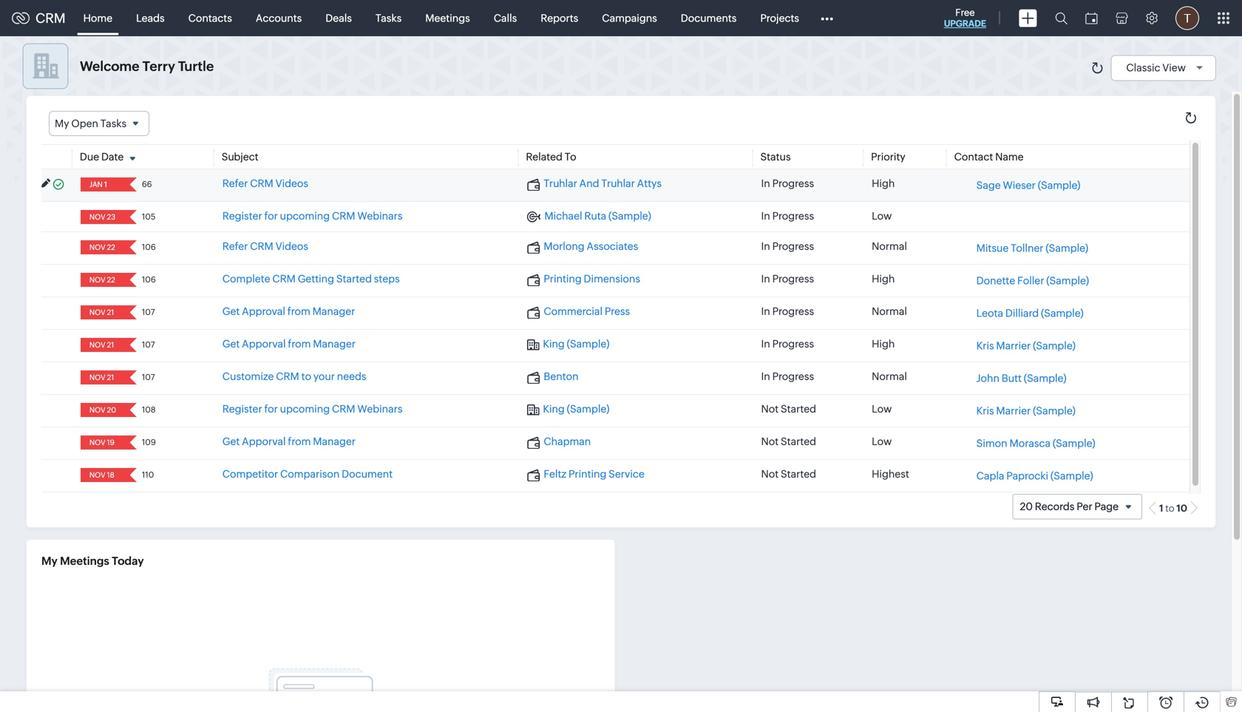 Task type: locate. For each thing, give the bounding box(es) containing it.
get up customize
[[222, 338, 240, 350]]

1 vertical spatial meetings
[[60, 555, 109, 568]]

commercial press link
[[527, 306, 630, 319]]

status
[[761, 151, 791, 163]]

2 vertical spatial get
[[222, 436, 240, 448]]

10
[[1177, 503, 1188, 514]]

1 vertical spatial get apporval from manager
[[222, 436, 356, 448]]

0 vertical spatial to
[[301, 371, 311, 382]]

register
[[222, 210, 262, 222], [222, 403, 262, 415]]

(sample) right 'paprocki'
[[1051, 470, 1093, 482]]

1 vertical spatial upcoming
[[280, 403, 330, 415]]

get apporval from manager for king (sample)
[[222, 338, 356, 350]]

2 106 from the top
[[142, 275, 156, 284]]

1 vertical spatial tasks
[[100, 118, 127, 129]]

2 register from the top
[[222, 403, 262, 415]]

for down customize
[[264, 403, 278, 415]]

not for (sample)
[[761, 403, 779, 415]]

started
[[336, 273, 372, 285], [781, 403, 816, 415], [781, 436, 816, 448], [781, 468, 816, 480]]

0 horizontal spatial tasks
[[100, 118, 127, 129]]

107
[[142, 308, 155, 317], [142, 340, 155, 350], [142, 373, 155, 382]]

simon morasca (sample)
[[977, 437, 1096, 449]]

king up benton link
[[543, 338, 565, 350]]

get for king
[[222, 338, 240, 350]]

chapman
[[544, 436, 591, 448]]

upcoming up complete crm getting started steps 'link'
[[280, 210, 330, 222]]

1 vertical spatial king (sample)
[[543, 403, 610, 415]]

get apporval from manager link for king (sample)
[[222, 338, 356, 350]]

related to link
[[526, 151, 576, 163]]

videos for morlong
[[276, 240, 308, 252]]

1 kris from the top
[[977, 340, 994, 351]]

feltz
[[544, 468, 567, 480]]

0 vertical spatial not started
[[761, 403, 816, 415]]

0 vertical spatial my
[[55, 118, 69, 129]]

1 register from the top
[[222, 210, 262, 222]]

to left your
[[301, 371, 311, 382]]

2 get apporval from manager link from the top
[[222, 436, 356, 448]]

2 refer crm videos link from the top
[[222, 240, 308, 252]]

(sample) right "butt"
[[1024, 372, 1067, 384]]

benton
[[544, 371, 579, 382]]

in
[[761, 178, 770, 189], [761, 210, 770, 222], [761, 240, 770, 252], [761, 273, 770, 285], [761, 306, 770, 317], [761, 338, 770, 350], [761, 371, 770, 382]]

for up complete
[[264, 210, 278, 222]]

2 get apporval from manager from the top
[[222, 436, 356, 448]]

1 refer from the top
[[222, 178, 248, 189]]

1 horizontal spatial truhlar
[[602, 178, 635, 189]]

1 vertical spatial kris marrier (sample)
[[977, 405, 1076, 416]]

create menu element
[[1010, 0, 1046, 36]]

1 vertical spatial not
[[761, 436, 779, 448]]

started for feltz printing service
[[781, 468, 816, 480]]

marrier up "butt"
[[996, 340, 1031, 351]]

2 refer from the top
[[222, 240, 248, 252]]

date
[[101, 151, 124, 163]]

0 vertical spatial refer crm videos link
[[222, 178, 308, 189]]

crm right logo
[[35, 11, 66, 26]]

6 in from the top
[[761, 338, 770, 350]]

0 vertical spatial high
[[872, 178, 895, 189]]

1 vertical spatial manager
[[313, 338, 356, 350]]

for for michael ruta (sample)
[[264, 210, 278, 222]]

2 for from the top
[[264, 403, 278, 415]]

upcoming
[[280, 210, 330, 222], [280, 403, 330, 415]]

0 vertical spatial tasks
[[376, 12, 402, 24]]

get
[[222, 306, 240, 317], [222, 338, 240, 350], [222, 436, 240, 448]]

apporval for king (sample)
[[242, 338, 286, 350]]

kris marrier (sample) link up morasca
[[977, 405, 1076, 416]]

get left approval
[[222, 306, 240, 317]]

calendar image
[[1086, 12, 1098, 24]]

0 vertical spatial videos
[[276, 178, 308, 189]]

2 normal from the top
[[872, 306, 907, 317]]

1 normal from the top
[[872, 240, 907, 252]]

0 vertical spatial manager
[[313, 306, 355, 317]]

calls
[[494, 12, 517, 24]]

1 kris marrier (sample) from the top
[[977, 340, 1076, 351]]

complete
[[222, 273, 270, 285]]

normal for leota
[[872, 306, 907, 317]]

0 vertical spatial low
[[872, 210, 892, 222]]

2 vertical spatial normal
[[872, 371, 907, 382]]

0 vertical spatial king
[[543, 338, 565, 350]]

truhlar right the and
[[602, 178, 635, 189]]

kris up john
[[977, 340, 994, 351]]

(sample) right morasca
[[1053, 437, 1096, 449]]

mitsue tollner (sample) link
[[977, 242, 1089, 254]]

6 in progress from the top
[[761, 338, 814, 350]]

to
[[301, 371, 311, 382], [1166, 503, 1175, 514]]

(sample)
[[1038, 179, 1081, 191], [609, 210, 651, 222], [1046, 242, 1089, 254], [1047, 274, 1089, 286], [1041, 307, 1084, 319], [567, 338, 610, 350], [1033, 340, 1076, 351], [1024, 372, 1067, 384], [567, 403, 610, 415], [1033, 405, 1076, 416], [1053, 437, 1096, 449], [1051, 470, 1093, 482]]

1 king (sample) link from the top
[[527, 338, 610, 351]]

1 not started from the top
[[761, 403, 816, 415]]

webinars down needs
[[357, 403, 403, 415]]

1 vertical spatial register
[[222, 403, 262, 415]]

capla paprocki (sample) link
[[977, 470, 1093, 482]]

105
[[142, 212, 156, 222]]

approval
[[242, 306, 285, 317]]

kris marrier (sample) link down dilliard
[[977, 340, 1076, 351]]

king down benton link
[[543, 403, 565, 415]]

from up "competitor comparison document"
[[288, 436, 311, 448]]

0 horizontal spatial truhlar
[[544, 178, 577, 189]]

1 vertical spatial videos
[[276, 240, 308, 252]]

1 vertical spatial register for upcoming crm webinars link
[[222, 403, 403, 415]]

document
[[342, 468, 393, 480]]

due date link
[[80, 151, 124, 163]]

0 vertical spatial meetings
[[425, 12, 470, 24]]

crm left getting
[[272, 273, 296, 285]]

kris marrier (sample) down dilliard
[[977, 340, 1076, 351]]

2 vertical spatial manager
[[313, 436, 356, 448]]

tollner
[[1011, 242, 1044, 254]]

2 107 from the top
[[142, 340, 155, 350]]

refer crm videos for truhlar and truhlar attys
[[222, 178, 308, 189]]

1 kris marrier (sample) link from the top
[[977, 340, 1076, 351]]

apporval for chapman
[[242, 436, 286, 448]]

manager up comparison
[[313, 436, 356, 448]]

2 vertical spatial high
[[872, 338, 895, 350]]

refer
[[222, 178, 248, 189], [222, 240, 248, 252]]

1 refer crm videos link from the top
[[222, 178, 308, 189]]

accounts
[[256, 12, 302, 24]]

0 vertical spatial get apporval from manager
[[222, 338, 356, 350]]

4 progress from the top
[[772, 273, 814, 285]]

printing dimensions link
[[527, 273, 640, 286]]

1 107 from the top
[[142, 308, 155, 317]]

in progress for (sample)
[[761, 338, 814, 350]]

1 vertical spatial 106
[[142, 275, 156, 284]]

register down customize
[[222, 403, 262, 415]]

4 in progress from the top
[[761, 273, 814, 285]]

not started for (sample)
[[761, 403, 816, 415]]

register for upcoming crm webinars link up complete crm getting started steps
[[222, 210, 403, 222]]

in progress for associates
[[761, 240, 814, 252]]

1 vertical spatial refer
[[222, 240, 248, 252]]

high
[[872, 178, 895, 189], [872, 273, 895, 285], [872, 338, 895, 350]]

get apporval from manager up "competitor comparison document"
[[222, 436, 356, 448]]

0 vertical spatial upcoming
[[280, 210, 330, 222]]

welcome
[[80, 59, 139, 74]]

1 vertical spatial my
[[41, 555, 58, 568]]

priority link
[[871, 151, 906, 163]]

3 not from the top
[[761, 468, 779, 480]]

1 high from the top
[[872, 178, 895, 189]]

from for king
[[288, 338, 311, 350]]

mitsue tollner (sample)
[[977, 242, 1089, 254]]

meetings left "calls" at the left top of page
[[425, 12, 470, 24]]

register for upcoming crm webinars for king (sample)
[[222, 403, 403, 415]]

for
[[264, 210, 278, 222], [264, 403, 278, 415]]

(sample) right tollner
[[1046, 242, 1089, 254]]

5 progress from the top
[[772, 306, 814, 317]]

0 vertical spatial register for upcoming crm webinars
[[222, 210, 403, 222]]

0 vertical spatial for
[[264, 210, 278, 222]]

apporval down approval
[[242, 338, 286, 350]]

apporval up competitor
[[242, 436, 286, 448]]

2 king (sample) link from the top
[[527, 403, 610, 416]]

1 register for upcoming crm webinars link from the top
[[222, 210, 403, 222]]

my inside my open tasks field
[[55, 118, 69, 129]]

2 refer crm videos from the top
[[222, 240, 308, 252]]

2 upcoming from the top
[[280, 403, 330, 415]]

(sample) right dilliard
[[1041, 307, 1084, 319]]

0 vertical spatial 107
[[142, 308, 155, 317]]

1 vertical spatial refer crm videos
[[222, 240, 308, 252]]

2 register for upcoming crm webinars link from the top
[[222, 403, 403, 415]]

contact name link
[[954, 151, 1024, 163]]

3 in from the top
[[761, 240, 770, 252]]

(sample) up the 'simon morasca (sample)'
[[1033, 405, 1076, 416]]

in for associates
[[761, 240, 770, 252]]

profile image
[[1176, 6, 1199, 30]]

register for upcoming crm webinars down your
[[222, 403, 403, 415]]

1 progress from the top
[[772, 178, 814, 189]]

1 vertical spatial webinars
[[357, 403, 403, 415]]

0 vertical spatial kris
[[977, 340, 994, 351]]

(sample) for john butt (sample) "link"
[[1024, 372, 1067, 384]]

1 106 from the top
[[142, 243, 156, 252]]

manager up your
[[313, 338, 356, 350]]

1 webinars from the top
[[357, 210, 403, 222]]

to right 1
[[1166, 503, 1175, 514]]

2 progress from the top
[[772, 210, 814, 222]]

1 vertical spatial kris
[[977, 405, 994, 416]]

0 vertical spatial register for upcoming crm webinars link
[[222, 210, 403, 222]]

2 vertical spatial not started
[[761, 468, 816, 480]]

2 register for upcoming crm webinars from the top
[[222, 403, 403, 415]]

0 vertical spatial king (sample)
[[543, 338, 610, 350]]

mitsue
[[977, 242, 1009, 254]]

0 horizontal spatial to
[[301, 371, 311, 382]]

marrier down "butt"
[[996, 405, 1031, 416]]

king (sample) link up benton
[[527, 338, 610, 351]]

my for my meetings today
[[41, 555, 58, 568]]

1 king from the top
[[543, 338, 565, 350]]

home link
[[71, 0, 124, 36]]

106
[[142, 243, 156, 252], [142, 275, 156, 284]]

started for king (sample)
[[781, 403, 816, 415]]

2 videos from the top
[[276, 240, 308, 252]]

leads
[[136, 12, 165, 24]]

(sample) down leota dilliard (sample)
[[1033, 340, 1076, 351]]

in for ruta
[[761, 210, 770, 222]]

1 vertical spatial high
[[872, 273, 895, 285]]

5 in from the top
[[761, 306, 770, 317]]

1 vertical spatial register for upcoming crm webinars
[[222, 403, 403, 415]]

3 not started from the top
[[761, 468, 816, 480]]

from down complete crm getting started steps
[[288, 306, 310, 317]]

refer down the subject link
[[222, 178, 248, 189]]

in progress
[[761, 178, 814, 189], [761, 210, 814, 222], [761, 240, 814, 252], [761, 273, 814, 285], [761, 306, 814, 317], [761, 338, 814, 350], [761, 371, 814, 382]]

dimensions
[[584, 273, 640, 285]]

3 normal from the top
[[872, 371, 907, 382]]

110
[[142, 470, 154, 480]]

get apporval from manager link for chapman
[[222, 436, 356, 448]]

3 in progress from the top
[[761, 240, 814, 252]]

register for upcoming crm webinars link down your
[[222, 403, 403, 415]]

(sample) for low's kris marrier (sample) link
[[1033, 405, 1076, 416]]

1 vertical spatial king
[[543, 403, 565, 415]]

1 vertical spatial get
[[222, 338, 240, 350]]

leota dilliard (sample) link
[[977, 307, 1084, 319]]

1 vertical spatial refer crm videos link
[[222, 240, 308, 252]]

2 get from the top
[[222, 338, 240, 350]]

crm left your
[[276, 371, 299, 382]]

3 low from the top
[[872, 436, 892, 448]]

printing right "feltz"
[[569, 468, 607, 480]]

meetings link
[[414, 0, 482, 36]]

manager for commercial
[[313, 306, 355, 317]]

upcoming down customize crm to your needs link
[[280, 403, 330, 415]]

2 apporval from the top
[[242, 436, 286, 448]]

kris marrier (sample) up morasca
[[977, 405, 1076, 416]]

get apporval from manager link up "competitor comparison document"
[[222, 436, 356, 448]]

in for and
[[761, 178, 770, 189]]

tasks inside 'link'
[[376, 12, 402, 24]]

reports
[[541, 12, 578, 24]]

truhlar down related to link
[[544, 178, 577, 189]]

upcoming for king
[[280, 403, 330, 415]]

kris marrier (sample)
[[977, 340, 1076, 351], [977, 405, 1076, 416]]

1 videos from the top
[[276, 178, 308, 189]]

king (sample) for in progress
[[543, 338, 610, 350]]

2 kris from the top
[[977, 405, 994, 416]]

0 vertical spatial not
[[761, 403, 779, 415]]

register down subject
[[222, 210, 262, 222]]

normal for mitsue
[[872, 240, 907, 252]]

2 in progress from the top
[[761, 210, 814, 222]]

refer crm videos link down the subject link
[[222, 178, 308, 189]]

leads link
[[124, 0, 176, 36]]

1 in from the top
[[761, 178, 770, 189]]

3 107 from the top
[[142, 373, 155, 382]]

1 vertical spatial normal
[[872, 306, 907, 317]]

get up competitor
[[222, 436, 240, 448]]

2 not from the top
[[761, 436, 779, 448]]

my
[[55, 118, 69, 129], [41, 555, 58, 568]]

from up customize crm to your needs
[[288, 338, 311, 350]]

(sample) right the ruta
[[609, 210, 651, 222]]

1 get apporval from manager link from the top
[[222, 338, 356, 350]]

1 not from the top
[[761, 403, 779, 415]]

0 horizontal spatial meetings
[[60, 555, 109, 568]]

register for michael ruta (sample)
[[222, 210, 262, 222]]

register for upcoming crm webinars up complete crm getting started steps
[[222, 210, 403, 222]]

king (sample) down commercial press link
[[543, 338, 610, 350]]

1 vertical spatial low
[[872, 403, 892, 415]]

2 low from the top
[[872, 403, 892, 415]]

7 progress from the top
[[772, 371, 814, 382]]

None field
[[85, 178, 120, 192], [85, 210, 120, 224], [85, 240, 120, 255], [85, 273, 120, 287], [85, 306, 120, 320], [85, 338, 120, 352], [85, 371, 120, 385], [85, 403, 120, 417], [85, 436, 120, 450], [85, 468, 120, 482], [85, 178, 120, 192], [85, 210, 120, 224], [85, 240, 120, 255], [85, 273, 120, 287], [85, 306, 120, 320], [85, 338, 120, 352], [85, 371, 120, 385], [85, 403, 120, 417], [85, 436, 120, 450], [85, 468, 120, 482]]

tasks right open
[[100, 118, 127, 129]]

109
[[142, 438, 156, 447]]

1 horizontal spatial tasks
[[376, 12, 402, 24]]

apporval
[[242, 338, 286, 350], [242, 436, 286, 448]]

2 king from the top
[[543, 403, 565, 415]]

1 vertical spatial to
[[1166, 503, 1175, 514]]

1 vertical spatial 107
[[142, 340, 155, 350]]

1 for from the top
[[264, 210, 278, 222]]

2 truhlar from the left
[[602, 178, 635, 189]]

0 vertical spatial refer crm videos
[[222, 178, 308, 189]]

My Open Tasks field
[[49, 111, 150, 136]]

0 vertical spatial refer
[[222, 178, 248, 189]]

107 for customize crm to your needs
[[142, 373, 155, 382]]

(sample) for mitsue tollner (sample) link
[[1046, 242, 1089, 254]]

manager down getting
[[313, 306, 355, 317]]

1 apporval from the top
[[242, 338, 286, 350]]

3 progress from the top
[[772, 240, 814, 252]]

low
[[872, 210, 892, 222], [872, 403, 892, 415], [872, 436, 892, 448]]

in progress for and
[[761, 178, 814, 189]]

1 get apporval from manager from the top
[[222, 338, 356, 350]]

1 register for upcoming crm webinars from the top
[[222, 210, 403, 222]]

2 kris marrier (sample) from the top
[[977, 405, 1076, 416]]

1 vertical spatial kris marrier (sample) link
[[977, 405, 1076, 416]]

get apporval from manager link down get approval from manager link
[[222, 338, 356, 350]]

2 vertical spatial 107
[[142, 373, 155, 382]]

0 vertical spatial normal
[[872, 240, 907, 252]]

videos
[[276, 178, 308, 189], [276, 240, 308, 252]]

progress for ruta
[[772, 210, 814, 222]]

(sample) for kris marrier (sample) link related to high
[[1033, 340, 1076, 351]]

kris down john
[[977, 405, 994, 416]]

2 webinars from the top
[[357, 403, 403, 415]]

refer crm videos down the subject link
[[222, 178, 308, 189]]

videos for truhlar
[[276, 178, 308, 189]]

king (sample) up chapman
[[543, 403, 610, 415]]

logo image
[[12, 12, 30, 24]]

king (sample)
[[543, 338, 610, 350], [543, 403, 610, 415]]

classic
[[1127, 62, 1161, 74]]

sage wieser (sample)
[[977, 179, 1081, 191]]

1 refer crm videos from the top
[[222, 178, 308, 189]]

meetings left today
[[60, 555, 109, 568]]

1 horizontal spatial to
[[1166, 503, 1175, 514]]

5 in progress from the top
[[761, 306, 814, 317]]

0 vertical spatial webinars
[[357, 210, 403, 222]]

king (sample) link up chapman
[[527, 403, 610, 416]]

2 vertical spatial not
[[761, 468, 779, 480]]

kris marrier (sample) for high
[[977, 340, 1076, 351]]

marrier for high
[[996, 340, 1031, 351]]

register for king (sample)
[[222, 403, 262, 415]]

1 marrier from the top
[[996, 340, 1031, 351]]

0 vertical spatial get
[[222, 306, 240, 317]]

truhlar
[[544, 178, 577, 189], [602, 178, 635, 189]]

3 high from the top
[[872, 338, 895, 350]]

create menu image
[[1019, 9, 1038, 27]]

1 vertical spatial marrier
[[996, 405, 1031, 416]]

(sample) right foller
[[1047, 274, 1089, 286]]

0 vertical spatial get apporval from manager link
[[222, 338, 356, 350]]

tasks
[[376, 12, 402, 24], [100, 118, 127, 129]]

simon morasca (sample) link
[[977, 437, 1096, 449]]

for for king (sample)
[[264, 403, 278, 415]]

1 in progress from the top
[[761, 178, 814, 189]]

(sample) right wieser
[[1038, 179, 1081, 191]]

0 vertical spatial apporval
[[242, 338, 286, 350]]

107 for get approval from manager
[[142, 308, 155, 317]]

1 upcoming from the top
[[280, 210, 330, 222]]

0 vertical spatial kris marrier (sample) link
[[977, 340, 1076, 351]]

(sample) for capla paprocki (sample) link
[[1051, 470, 1093, 482]]

marrier
[[996, 340, 1031, 351], [996, 405, 1031, 416]]

complete crm getting started steps
[[222, 273, 400, 285]]

in progress for dimensions
[[761, 273, 814, 285]]

1 vertical spatial apporval
[[242, 436, 286, 448]]

2 marrier from the top
[[996, 405, 1031, 416]]

1 vertical spatial king (sample) link
[[527, 403, 610, 416]]

2 vertical spatial low
[[872, 436, 892, 448]]

1 vertical spatial get apporval from manager link
[[222, 436, 356, 448]]

morasca
[[1010, 437, 1051, 449]]

1 king (sample) from the top
[[543, 338, 610, 350]]

low for kris
[[872, 403, 892, 415]]

refer crm videos up complete
[[222, 240, 308, 252]]

webinars up 'steps'
[[357, 210, 403, 222]]

leota
[[977, 307, 1004, 319]]

get apporval from manager down get approval from manager link
[[222, 338, 356, 350]]

2 king (sample) from the top
[[543, 403, 610, 415]]

1 get from the top
[[222, 306, 240, 317]]

refer crm videos link up complete
[[222, 240, 308, 252]]

kris for low
[[977, 405, 994, 416]]

tasks right deals
[[376, 12, 402, 24]]

get apporval from manager for chapman
[[222, 436, 356, 448]]

4 in from the top
[[761, 273, 770, 285]]

1 vertical spatial from
[[288, 338, 311, 350]]

0 vertical spatial kris marrier (sample)
[[977, 340, 1076, 351]]

crm
[[35, 11, 66, 26], [250, 178, 273, 189], [332, 210, 355, 222], [250, 240, 273, 252], [272, 273, 296, 285], [276, 371, 299, 382], [332, 403, 355, 415]]

get for commercial
[[222, 306, 240, 317]]

0 vertical spatial register
[[222, 210, 262, 222]]

1 vertical spatial for
[[264, 403, 278, 415]]

classic view link
[[1127, 62, 1208, 74]]

truhlar and truhlar attys link
[[527, 178, 662, 191]]

view
[[1163, 62, 1186, 74]]

0 vertical spatial marrier
[[996, 340, 1031, 351]]

printing down the 'morlong'
[[544, 273, 582, 285]]

0 vertical spatial from
[[288, 306, 310, 317]]

2 in from the top
[[761, 210, 770, 222]]

6 progress from the top
[[772, 338, 814, 350]]

king (sample) for not started
[[543, 403, 610, 415]]

0 vertical spatial 106
[[142, 243, 156, 252]]

2 high from the top
[[872, 273, 895, 285]]

calls link
[[482, 0, 529, 36]]

1 vertical spatial not started
[[761, 436, 816, 448]]

1 low from the top
[[872, 210, 892, 222]]

0 vertical spatial king (sample) link
[[527, 338, 610, 351]]

refer up complete
[[222, 240, 248, 252]]

2 kris marrier (sample) link from the top
[[977, 405, 1076, 416]]



Task type: describe. For each thing, give the bounding box(es) containing it.
king for get apporval from manager
[[543, 338, 565, 350]]

not for printing
[[761, 468, 779, 480]]

deals link
[[314, 0, 364, 36]]

documents link
[[669, 0, 749, 36]]

due date
[[80, 151, 124, 163]]

to
[[565, 151, 576, 163]]

tasks link
[[364, 0, 414, 36]]

1 truhlar from the left
[[544, 178, 577, 189]]

progress for and
[[772, 178, 814, 189]]

classic view
[[1127, 62, 1186, 74]]

in for dimensions
[[761, 273, 770, 285]]

donette foller (sample)
[[977, 274, 1089, 286]]

Other Modules field
[[811, 6, 843, 30]]

documents
[[681, 12, 737, 24]]

contacts link
[[176, 0, 244, 36]]

my for my open tasks
[[55, 118, 69, 129]]

refer for truhlar and truhlar attys
[[222, 178, 248, 189]]

service
[[609, 468, 645, 480]]

webinars for king
[[357, 403, 403, 415]]

foller
[[1018, 274, 1044, 286]]

customize crm to your needs link
[[222, 371, 366, 382]]

morlong
[[544, 240, 585, 252]]

customize crm to your needs
[[222, 371, 366, 382]]

my open tasks
[[55, 118, 127, 129]]

profile element
[[1167, 0, 1208, 36]]

1 to 10
[[1160, 503, 1188, 514]]

manager for king
[[313, 338, 356, 350]]

feltz printing service
[[544, 468, 645, 480]]

due
[[80, 151, 99, 163]]

108
[[142, 405, 156, 415]]

capla paprocki (sample)
[[977, 470, 1093, 482]]

reports link
[[529, 0, 590, 36]]

competitor comparison document
[[222, 468, 393, 480]]

low for simon
[[872, 436, 892, 448]]

morlong associates
[[544, 240, 638, 252]]

and
[[579, 178, 599, 189]]

1
[[1160, 503, 1164, 514]]

kris marrier (sample) link for high
[[977, 340, 1076, 351]]

capla
[[977, 470, 1005, 482]]

morlong associates link
[[527, 240, 638, 254]]

(sample) for donette foller (sample) link
[[1047, 274, 1089, 286]]

truhlar and truhlar attys
[[544, 178, 662, 189]]

michael
[[545, 210, 582, 222]]

kris for high
[[977, 340, 994, 351]]

(sample) for simon morasca (sample) link
[[1053, 437, 1096, 449]]

wieser
[[1003, 179, 1036, 191]]

(sample) for the sage wieser (sample) link
[[1038, 179, 1081, 191]]

my meetings today
[[41, 555, 144, 568]]

refer crm videos link for morlong associates
[[222, 240, 308, 252]]

register for upcoming crm webinars link for michael ruta (sample)
[[222, 210, 403, 222]]

106 for refer crm videos
[[142, 243, 156, 252]]

free
[[956, 7, 975, 18]]

upcoming for michael
[[280, 210, 330, 222]]

search image
[[1055, 12, 1068, 24]]

competitor comparison document link
[[222, 468, 393, 480]]

106 for complete crm getting started steps
[[142, 275, 156, 284]]

progress for (sample)
[[772, 338, 814, 350]]

107 for get apporval from manager
[[142, 340, 155, 350]]

refer crm videos link for truhlar and truhlar attys
[[222, 178, 308, 189]]

normal for john
[[872, 371, 907, 382]]

related to
[[526, 151, 576, 163]]

king (sample) link for get apporval from manager
[[527, 338, 610, 351]]

(sample) up chapman
[[567, 403, 610, 415]]

king (sample) link for register for upcoming crm webinars
[[527, 403, 610, 416]]

king for register for upcoming crm webinars
[[543, 403, 565, 415]]

ruta
[[584, 210, 607, 222]]

free upgrade
[[944, 7, 986, 28]]

0 vertical spatial printing
[[544, 273, 582, 285]]

feltz printing service link
[[527, 468, 645, 481]]

john butt (sample) link
[[977, 372, 1067, 384]]

from for commercial
[[288, 306, 310, 317]]

highest
[[872, 468, 909, 480]]

campaigns link
[[590, 0, 669, 36]]

attys
[[637, 178, 662, 189]]

chapman link
[[527, 436, 591, 449]]

2 not started from the top
[[761, 436, 816, 448]]

3 get from the top
[[222, 436, 240, 448]]

started for chapman
[[781, 436, 816, 448]]

register for upcoming crm webinars link for king (sample)
[[222, 403, 403, 415]]

in for press
[[761, 306, 770, 317]]

home
[[83, 12, 113, 24]]

high for kris
[[872, 338, 895, 350]]

related
[[526, 151, 563, 163]]

high for sage
[[872, 178, 895, 189]]

1 vertical spatial printing
[[569, 468, 607, 480]]

michael ruta (sample) link
[[527, 210, 651, 223]]

kris marrier (sample) link for low
[[977, 405, 1076, 416]]

sage wieser (sample) link
[[977, 179, 1081, 191]]

progress for associates
[[772, 240, 814, 252]]

refer for morlong associates
[[222, 240, 248, 252]]

66
[[142, 180, 152, 189]]

projects link
[[749, 0, 811, 36]]

crm down the subject link
[[250, 178, 273, 189]]

crm up complete
[[250, 240, 273, 252]]

progress for dimensions
[[772, 273, 814, 285]]

printing dimensions
[[544, 273, 640, 285]]

crm down needs
[[332, 403, 355, 415]]

turtle
[[178, 59, 214, 74]]

john
[[977, 372, 1000, 384]]

subject
[[222, 151, 259, 163]]

john butt (sample)
[[977, 372, 1067, 384]]

terry
[[142, 59, 175, 74]]

associates
[[587, 240, 638, 252]]

subject link
[[222, 151, 259, 163]]

butt
[[1002, 372, 1022, 384]]

michael ruta (sample)
[[545, 210, 651, 222]]

marrier for low
[[996, 405, 1031, 416]]

press
[[605, 306, 630, 317]]

upgrade
[[944, 18, 986, 28]]

customize
[[222, 371, 274, 382]]

today
[[112, 555, 144, 568]]

register for upcoming crm webinars for michael ruta (sample)
[[222, 210, 403, 222]]

tasks inside field
[[100, 118, 127, 129]]

progress for press
[[772, 306, 814, 317]]

7 in from the top
[[761, 371, 770, 382]]

deals
[[326, 12, 352, 24]]

simon
[[977, 437, 1008, 449]]

priority
[[871, 151, 906, 163]]

comparison
[[280, 468, 340, 480]]

leota dilliard (sample)
[[977, 307, 1084, 319]]

your
[[313, 371, 335, 382]]

2 vertical spatial from
[[288, 436, 311, 448]]

refer crm videos for morlong associates
[[222, 240, 308, 252]]

not started for printing
[[761, 468, 816, 480]]

(sample) down commercial press
[[567, 338, 610, 350]]

in for (sample)
[[761, 338, 770, 350]]

in progress for ruta
[[761, 210, 814, 222]]

sage
[[977, 179, 1001, 191]]

search element
[[1046, 0, 1077, 36]]

getting
[[298, 273, 334, 285]]

contacts
[[188, 12, 232, 24]]

in progress for press
[[761, 306, 814, 317]]

campaigns
[[602, 12, 657, 24]]

benton link
[[527, 371, 579, 384]]

crm up getting
[[332, 210, 355, 222]]

get approval from manager link
[[222, 306, 355, 317]]

7 in progress from the top
[[761, 371, 814, 382]]

name
[[995, 151, 1024, 163]]

high for donette
[[872, 273, 895, 285]]

(sample) for leota dilliard (sample) link
[[1041, 307, 1084, 319]]

webinars for michael
[[357, 210, 403, 222]]

kris marrier (sample) for low
[[977, 405, 1076, 416]]

get approval from manager
[[222, 306, 355, 317]]

1 horizontal spatial meetings
[[425, 12, 470, 24]]

accounts link
[[244, 0, 314, 36]]

contact name
[[954, 151, 1024, 163]]



Task type: vqa. For each thing, say whether or not it's contained in the screenshot.


